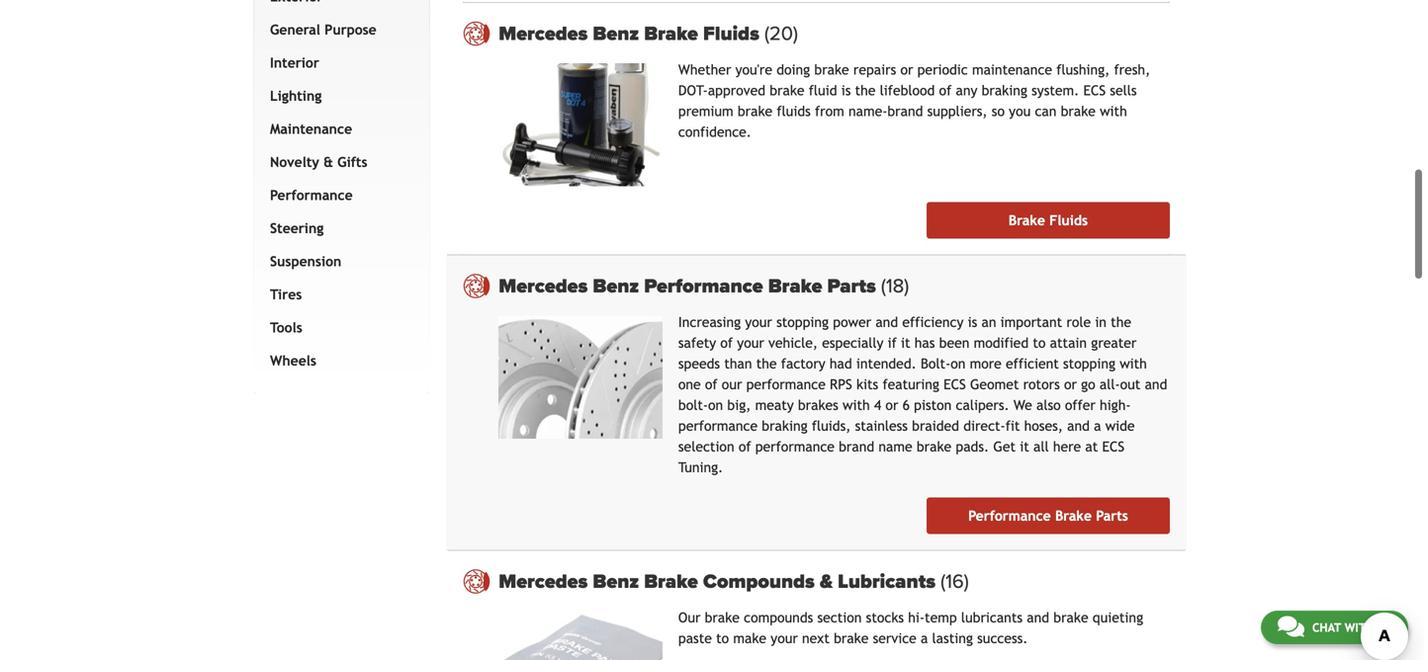 Task type: locate. For each thing, give the bounding box(es) containing it.
0 vertical spatial stopping
[[777, 315, 829, 330]]

brand down stainless
[[839, 439, 875, 455]]

on
[[951, 356, 966, 372], [708, 398, 723, 414]]

0 horizontal spatial and
[[876, 315, 898, 330]]

mercedes benz                                                                                    performance brake parts link
[[499, 275, 1170, 298]]

1 horizontal spatial is
[[968, 315, 978, 330]]

brake up fluid
[[815, 62, 849, 78]]

performance up selection
[[679, 419, 758, 434]]

with left us
[[1345, 621, 1374, 635]]

confidence.
[[679, 124, 752, 140]]

tools
[[270, 320, 302, 336]]

brake
[[644, 22, 698, 46], [1009, 213, 1046, 229], [768, 275, 823, 298], [1056, 509, 1092, 524], [644, 570, 698, 594]]

is right fluid
[[842, 83, 851, 99]]

1 vertical spatial brand
[[839, 439, 875, 455]]

1 vertical spatial fluids
[[1050, 213, 1088, 229]]

1 vertical spatial mercedes
[[499, 275, 588, 298]]

parts up the power
[[828, 275, 876, 298]]

benz for compounds
[[593, 570, 639, 594]]

purpose
[[325, 22, 377, 37]]

all-
[[1100, 377, 1120, 393]]

2 vertical spatial mercedes
[[499, 570, 588, 594]]

1 mercedes from the top
[[499, 22, 588, 46]]

2 benz from the top
[[593, 275, 639, 298]]

0 vertical spatial on
[[951, 356, 966, 372]]

performance up meaty at the right
[[747, 377, 826, 393]]

meaty
[[755, 398, 794, 414]]

the right than
[[757, 356, 777, 372]]

mercedes benz                                                                                    performance brake parts
[[499, 275, 881, 298]]

and right out
[[1145, 377, 1168, 393]]

benz up the brake fluids thumbnail image
[[593, 22, 639, 46]]

of down periodic
[[939, 83, 952, 99]]

lifeblood
[[880, 83, 935, 99]]

or
[[901, 62, 914, 78], [1064, 377, 1077, 393], [886, 398, 899, 414]]

suspension
[[270, 254, 342, 269]]

benz up performance brake parts thumbnail image
[[593, 275, 639, 298]]

0 horizontal spatial performance
[[270, 187, 353, 203]]

1 horizontal spatial it
[[1020, 439, 1030, 455]]

& left gifts
[[324, 154, 333, 170]]

1 vertical spatial &
[[820, 570, 833, 594]]

0 horizontal spatial the
[[757, 356, 777, 372]]

1 horizontal spatial brand
[[888, 103, 923, 119]]

1 horizontal spatial fluids
[[1050, 213, 1088, 229]]

2 vertical spatial or
[[886, 398, 899, 414]]

mercedes benz                                                                                    brake fluids
[[499, 22, 765, 46]]

1 vertical spatial the
[[1111, 315, 1132, 330]]

stopping
[[777, 315, 829, 330], [1063, 356, 1116, 372]]

suppliers,
[[928, 103, 988, 119]]

your up "vehicle,"
[[745, 315, 772, 330]]

0 horizontal spatial &
[[324, 154, 333, 170]]

sells
[[1110, 83, 1137, 99]]

2 mercedes from the top
[[499, 275, 588, 298]]

big,
[[728, 398, 751, 414]]

has
[[915, 335, 935, 351]]

1 horizontal spatial parts
[[1096, 509, 1129, 524]]

you
[[1009, 103, 1031, 119]]

in
[[1095, 315, 1107, 330]]

your
[[745, 315, 772, 330], [737, 335, 765, 351]]

maintenance
[[270, 121, 352, 137]]

& left lubricants
[[820, 570, 833, 594]]

whether
[[679, 62, 731, 78]]

offer
[[1065, 398, 1096, 414]]

1 horizontal spatial performance
[[644, 275, 763, 298]]

mercedes up performance brake parts thumbnail image
[[499, 275, 588, 298]]

efficient
[[1006, 356, 1059, 372]]

1 vertical spatial or
[[1064, 377, 1077, 393]]

0 vertical spatial performance
[[270, 187, 353, 203]]

of right selection
[[739, 439, 751, 455]]

2 horizontal spatial performance
[[969, 509, 1051, 524]]

ecs down bolt-
[[944, 377, 966, 393]]

0 vertical spatial or
[[901, 62, 914, 78]]

brand
[[888, 103, 923, 119], [839, 439, 875, 455]]

performance
[[270, 187, 353, 203], [644, 275, 763, 298], [969, 509, 1051, 524]]

0 vertical spatial ecs
[[1084, 83, 1106, 99]]

0 vertical spatial benz
[[593, 22, 639, 46]]

performance down get
[[969, 509, 1051, 524]]

or up lifeblood
[[901, 62, 914, 78]]

1 vertical spatial braking
[[762, 419, 808, 434]]

brake down system.
[[1061, 103, 1096, 119]]

6
[[903, 398, 910, 414]]

fluids
[[703, 22, 760, 46], [1050, 213, 1088, 229]]

piston
[[914, 398, 952, 414]]

ecs down flushing,
[[1084, 83, 1106, 99]]

brake inside increasing your stopping power and efficiency is an important role in the safety of your vehicle, especially if it has been modified to attain greater speeds than the factory had intended. bolt-on more efficient stopping with one of our performance rps kits featuring ecs geomet rotors or go all-out and bolt-on big, meaty brakes with 4 or 6 piston calipers. we also offer high- performance braking fluids, stainless braided direct-fit hoses, and a wide selection of performance brand name brake pads. get it all here at ecs tuning.
[[917, 439, 952, 455]]

or left 6
[[886, 398, 899, 414]]

1 benz from the top
[[593, 22, 639, 46]]

and
[[876, 315, 898, 330], [1145, 377, 1168, 393], [1068, 419, 1090, 434]]

power
[[833, 315, 872, 330]]

brake fluids
[[1009, 213, 1088, 229]]

3 benz from the top
[[593, 570, 639, 594]]

benz up the brake compounds & lubricants thumbnail image
[[593, 570, 639, 594]]

suspension link
[[266, 245, 410, 278]]

0 horizontal spatial parts
[[828, 275, 876, 298]]

0 vertical spatial parts
[[828, 275, 876, 298]]

mercedes benz                                                                                    brake compounds & lubricants link
[[499, 570, 1170, 594]]

brand down lifeblood
[[888, 103, 923, 119]]

to
[[1033, 335, 1046, 351]]

on left big, on the right of page
[[708, 398, 723, 414]]

brake inside brake fluids 'link'
[[1009, 213, 1046, 229]]

1 vertical spatial your
[[737, 335, 765, 351]]

mercedes up the brake fluids thumbnail image
[[499, 22, 588, 46]]

steering
[[270, 220, 324, 236]]

0 vertical spatial is
[[842, 83, 851, 99]]

2 horizontal spatial or
[[1064, 377, 1077, 393]]

and up if at the right bottom of the page
[[876, 315, 898, 330]]

mercedes benz                                                                                    brake compounds & lubricants
[[499, 570, 941, 594]]

benz for fluids
[[593, 22, 639, 46]]

all
[[1034, 439, 1049, 455]]

braking up the so
[[982, 83, 1028, 99]]

0 vertical spatial fluids
[[703, 22, 760, 46]]

2 vertical spatial ecs
[[1103, 439, 1125, 455]]

with inside "whether you're doing brake repairs or periodic maintenance flushing, fresh, dot-approved brake fluid is the lifeblood of any braking system. ecs sells premium brake fluids from name-brand suppliers, so you can brake with confidence."
[[1100, 103, 1128, 119]]

braking inside "whether you're doing brake repairs or periodic maintenance flushing, fresh, dot-approved brake fluid is the lifeblood of any braking system. ecs sells premium brake fluids from name-brand suppliers, so you can brake with confidence."
[[982, 83, 1028, 99]]

0 vertical spatial the
[[855, 83, 876, 99]]

it right if at the right bottom of the page
[[901, 335, 911, 351]]

here
[[1053, 439, 1081, 455]]

1 vertical spatial is
[[968, 315, 978, 330]]

performance up increasing
[[644, 275, 763, 298]]

on down been
[[951, 356, 966, 372]]

ecs inside "whether you're doing brake repairs or periodic maintenance flushing, fresh, dot-approved brake fluid is the lifeblood of any braking system. ecs sells premium brake fluids from name-brand suppliers, so you can brake with confidence."
[[1084, 83, 1106, 99]]

the up name-
[[855, 83, 876, 99]]

1 horizontal spatial the
[[855, 83, 876, 99]]

4
[[874, 398, 882, 414]]

2 vertical spatial and
[[1068, 419, 1090, 434]]

of
[[939, 83, 952, 99], [721, 335, 733, 351], [705, 377, 718, 393], [739, 439, 751, 455]]

1 vertical spatial performance
[[679, 419, 758, 434]]

3 mercedes from the top
[[499, 570, 588, 594]]

2 vertical spatial performance
[[969, 509, 1051, 524]]

comments image
[[1278, 615, 1305, 639]]

0 horizontal spatial brand
[[839, 439, 875, 455]]

1 horizontal spatial stopping
[[1063, 356, 1116, 372]]

we
[[1014, 398, 1033, 414]]

1 vertical spatial it
[[1020, 439, 1030, 455]]

1 vertical spatial parts
[[1096, 509, 1129, 524]]

maintenance link
[[266, 113, 410, 146]]

ecs right at
[[1103, 439, 1125, 455]]

braking down meaty at the right
[[762, 419, 808, 434]]

general
[[270, 22, 320, 37]]

of inside "whether you're doing brake repairs or periodic maintenance flushing, fresh, dot-approved brake fluid is the lifeblood of any braking system. ecs sells premium brake fluids from name-brand suppliers, so you can brake with confidence."
[[939, 83, 952, 99]]

1 vertical spatial on
[[708, 398, 723, 414]]

performance down fluids,
[[756, 439, 835, 455]]

or left go at right
[[1064, 377, 1077, 393]]

0 vertical spatial braking
[[982, 83, 1028, 99]]

is left an
[[968, 315, 978, 330]]

intended.
[[857, 356, 917, 372]]

brake
[[815, 62, 849, 78], [770, 83, 805, 99], [738, 103, 773, 119], [1061, 103, 1096, 119], [917, 439, 952, 455]]

stopping up "vehicle,"
[[777, 315, 829, 330]]

parts down at
[[1096, 509, 1129, 524]]

2 vertical spatial benz
[[593, 570, 639, 594]]

the right in
[[1111, 315, 1132, 330]]

0 horizontal spatial braking
[[762, 419, 808, 434]]

1 vertical spatial performance
[[644, 275, 763, 298]]

1 horizontal spatial or
[[901, 62, 914, 78]]

stopping up go at right
[[1063, 356, 1116, 372]]

performance brake parts thumbnail image image
[[499, 316, 663, 439]]

mercedes up the brake compounds & lubricants thumbnail image
[[499, 570, 588, 594]]

with up out
[[1120, 356, 1147, 372]]

performance down novelty & gifts
[[270, 187, 353, 203]]

wheels
[[270, 353, 316, 369]]

fluid
[[809, 83, 837, 99]]

1 horizontal spatial braking
[[982, 83, 1028, 99]]

mercedes
[[499, 22, 588, 46], [499, 275, 588, 298], [499, 570, 588, 594]]

0 vertical spatial and
[[876, 315, 898, 330]]

can
[[1035, 103, 1057, 119]]

tires
[[270, 287, 302, 303]]

fluids,
[[812, 419, 851, 434]]

0 vertical spatial &
[[324, 154, 333, 170]]

greater
[[1091, 335, 1137, 351]]

steering link
[[266, 212, 410, 245]]

1 vertical spatial stopping
[[1063, 356, 1116, 372]]

a
[[1094, 419, 1102, 434]]

braking inside increasing your stopping power and efficiency is an important role in the safety of your vehicle, especially if it has been modified to attain greater speeds than the factory had intended. bolt-on more efficient stopping with one of our performance rps kits featuring ecs geomet rotors or go all-out and bolt-on big, meaty brakes with 4 or 6 piston calipers. we also offer high- performance braking fluids, stainless braided direct-fit hoses, and a wide selection of performance brand name brake pads. get it all here at ecs tuning.
[[762, 419, 808, 434]]

brake fluids link
[[927, 202, 1170, 239]]

0 horizontal spatial on
[[708, 398, 723, 414]]

0 vertical spatial mercedes
[[499, 22, 588, 46]]

performance brake parts
[[969, 509, 1129, 524]]

brand inside "whether you're doing brake repairs or periodic maintenance flushing, fresh, dot-approved brake fluid is the lifeblood of any braking system. ecs sells premium brake fluids from name-brand suppliers, so you can brake with confidence."
[[888, 103, 923, 119]]

with
[[1100, 103, 1128, 119], [1120, 356, 1147, 372], [843, 398, 870, 414], [1345, 621, 1374, 635]]

0 horizontal spatial is
[[842, 83, 851, 99]]

mercedes benz                                                                                    brake fluids link
[[499, 22, 1170, 46]]

2 horizontal spatial the
[[1111, 315, 1132, 330]]

0 vertical spatial it
[[901, 335, 911, 351]]

chat with us
[[1313, 621, 1392, 635]]

is inside "whether you're doing brake repairs or periodic maintenance flushing, fresh, dot-approved brake fluid is the lifeblood of any braking system. ecs sells premium brake fluids from name-brand suppliers, so you can brake with confidence."
[[842, 83, 851, 99]]

0 vertical spatial brand
[[888, 103, 923, 119]]

and left a
[[1068, 419, 1090, 434]]

brake down braided
[[917, 439, 952, 455]]

speeds
[[679, 356, 720, 372]]

braking
[[982, 83, 1028, 99], [762, 419, 808, 434]]

your up than
[[737, 335, 765, 351]]

1 horizontal spatial &
[[820, 570, 833, 594]]

2 horizontal spatial and
[[1145, 377, 1168, 393]]

rotors
[[1024, 377, 1060, 393]]

2 vertical spatial the
[[757, 356, 777, 372]]

with down sells
[[1100, 103, 1128, 119]]

general purpose link
[[266, 13, 410, 46]]

1 horizontal spatial and
[[1068, 419, 1090, 434]]

1 vertical spatial benz
[[593, 275, 639, 298]]

one
[[679, 377, 701, 393]]

wheels link
[[266, 345, 410, 378]]

maintenance
[[972, 62, 1053, 78]]

from
[[815, 103, 845, 119]]

get
[[994, 439, 1016, 455]]

featuring
[[883, 377, 940, 393]]

1 vertical spatial ecs
[[944, 377, 966, 393]]

direct-
[[964, 419, 1006, 434]]

if
[[888, 335, 897, 351]]

it left all
[[1020, 439, 1030, 455]]

1 horizontal spatial on
[[951, 356, 966, 372]]



Task type: describe. For each thing, give the bounding box(es) containing it.
0 horizontal spatial fluids
[[703, 22, 760, 46]]

of up than
[[721, 335, 733, 351]]

role
[[1067, 315, 1091, 330]]

tires link
[[266, 278, 410, 311]]

tuning.
[[679, 460, 723, 476]]

lubricants
[[838, 570, 936, 594]]

benz for brake
[[593, 275, 639, 298]]

out
[[1120, 377, 1141, 393]]

more
[[970, 356, 1002, 372]]

an
[[982, 315, 997, 330]]

periodic
[[918, 62, 968, 78]]

with left the 4
[[843, 398, 870, 414]]

brand inside increasing your stopping power and efficiency is an important role in the safety of your vehicle, especially if it has been modified to attain greater speeds than the factory had intended. bolt-on more efficient stopping with one of our performance rps kits featuring ecs geomet rotors or go all-out and bolt-on big, meaty brakes with 4 or 6 piston calipers. we also offer high- performance braking fluids, stainless braided direct-fit hoses, and a wide selection of performance brand name brake pads. get it all here at ecs tuning.
[[839, 439, 875, 455]]

increasing
[[679, 315, 741, 330]]

fluids inside 'link'
[[1050, 213, 1088, 229]]

or inside "whether you're doing brake repairs or periodic maintenance flushing, fresh, dot-approved brake fluid is the lifeblood of any braking system. ecs sells premium brake fluids from name-brand suppliers, so you can brake with confidence."
[[901, 62, 914, 78]]

approved
[[708, 83, 766, 99]]

lighting link
[[266, 79, 410, 113]]

braided
[[912, 419, 960, 434]]

increasing your stopping power and efficiency is an important role in the safety of your vehicle, especially if it has been modified to attain greater speeds than the factory had intended. bolt-on more efficient stopping with one of our performance rps kits featuring ecs geomet rotors or go all-out and bolt-on big, meaty brakes with 4 or 6 piston calipers. we also offer high- performance braking fluids, stainless braided direct-fit hoses, and a wide selection of performance brand name brake pads. get it all here at ecs tuning.
[[679, 315, 1168, 476]]

tools link
[[266, 311, 410, 345]]

mercedes for mercedes benz                                                                                    performance brake parts
[[499, 275, 588, 298]]

wide
[[1106, 419, 1135, 434]]

brakes
[[798, 398, 839, 414]]

general purpose
[[270, 22, 377, 37]]

compounds
[[703, 570, 815, 594]]

pads.
[[956, 439, 989, 455]]

1 vertical spatial and
[[1145, 377, 1168, 393]]

0 horizontal spatial stopping
[[777, 315, 829, 330]]

any
[[956, 83, 978, 99]]

brake compounds & lubricants thumbnail image image
[[499, 612, 663, 661]]

especially
[[822, 335, 884, 351]]

also
[[1037, 398, 1061, 414]]

flushing,
[[1057, 62, 1110, 78]]

0 horizontal spatial it
[[901, 335, 911, 351]]

our
[[722, 377, 742, 393]]

fluids
[[777, 103, 811, 119]]

calipers.
[[956, 398, 1010, 414]]

geomet
[[970, 377, 1019, 393]]

fresh,
[[1114, 62, 1151, 78]]

bolt-
[[679, 398, 708, 414]]

you're
[[736, 62, 773, 78]]

performance for performance brake parts
[[969, 509, 1051, 524]]

interior link
[[266, 46, 410, 79]]

0 horizontal spatial or
[[886, 398, 899, 414]]

go
[[1081, 377, 1096, 393]]

rps
[[830, 377, 853, 393]]

attain
[[1050, 335, 1087, 351]]

bolt-
[[921, 356, 951, 372]]

chat with us link
[[1261, 611, 1409, 645]]

high-
[[1100, 398, 1131, 414]]

novelty
[[270, 154, 319, 170]]

mercedes for mercedes benz                                                                                    brake compounds & lubricants
[[499, 570, 588, 594]]

been
[[939, 335, 970, 351]]

stainless
[[855, 419, 908, 434]]

performance link
[[266, 179, 410, 212]]

fit
[[1006, 419, 1020, 434]]

with inside chat with us link
[[1345, 621, 1374, 635]]

brake down doing
[[770, 83, 805, 99]]

performance for performance
[[270, 187, 353, 203]]

than
[[724, 356, 752, 372]]

safety
[[679, 335, 716, 351]]

brake fluids thumbnail image image
[[499, 63, 663, 187]]

is inside increasing your stopping power and efficiency is an important role in the safety of your vehicle, especially if it has been modified to attain greater speeds than the factory had intended. bolt-on more efficient stopping with one of our performance rps kits featuring ecs geomet rotors or go all-out and bolt-on big, meaty brakes with 4 or 6 piston calipers. we also offer high- performance braking fluids, stainless braided direct-fit hoses, and a wide selection of performance brand name brake pads. get it all here at ecs tuning.
[[968, 315, 978, 330]]

dot-
[[679, 83, 708, 99]]

efficiency
[[903, 315, 964, 330]]

repairs
[[854, 62, 897, 78]]

brake down approved
[[738, 103, 773, 119]]

name
[[879, 439, 913, 455]]

performance brake parts link
[[927, 498, 1170, 535]]

interior
[[270, 55, 319, 71]]

factory
[[781, 356, 826, 372]]

novelty & gifts
[[270, 154, 368, 170]]

novelty & gifts link
[[266, 146, 410, 179]]

2 vertical spatial performance
[[756, 439, 835, 455]]

had
[[830, 356, 852, 372]]

kits
[[857, 377, 879, 393]]

mercedes for mercedes benz                                                                                    brake fluids
[[499, 22, 588, 46]]

vehicle,
[[769, 335, 818, 351]]

chat
[[1313, 621, 1342, 635]]

premium
[[679, 103, 734, 119]]

of left our
[[705, 377, 718, 393]]

0 vertical spatial performance
[[747, 377, 826, 393]]

the inside "whether you're doing brake repairs or periodic maintenance flushing, fresh, dot-approved brake fluid is the lifeblood of any braking system. ecs sells premium brake fluids from name-brand suppliers, so you can brake with confidence."
[[855, 83, 876, 99]]

brake inside performance brake parts link
[[1056, 509, 1092, 524]]

0 vertical spatial your
[[745, 315, 772, 330]]

gifts
[[338, 154, 368, 170]]

whether you're doing brake repairs or periodic maintenance flushing, fresh, dot-approved brake fluid is the lifeblood of any braking system. ecs sells premium brake fluids from name-brand suppliers, so you can brake with confidence.
[[679, 62, 1151, 140]]

name-
[[849, 103, 888, 119]]

so
[[992, 103, 1005, 119]]

us
[[1378, 621, 1392, 635]]

doing
[[777, 62, 810, 78]]



Task type: vqa. For each thing, say whether or not it's contained in the screenshot.
fourth Add to Wish List image from the bottom of the page
no



